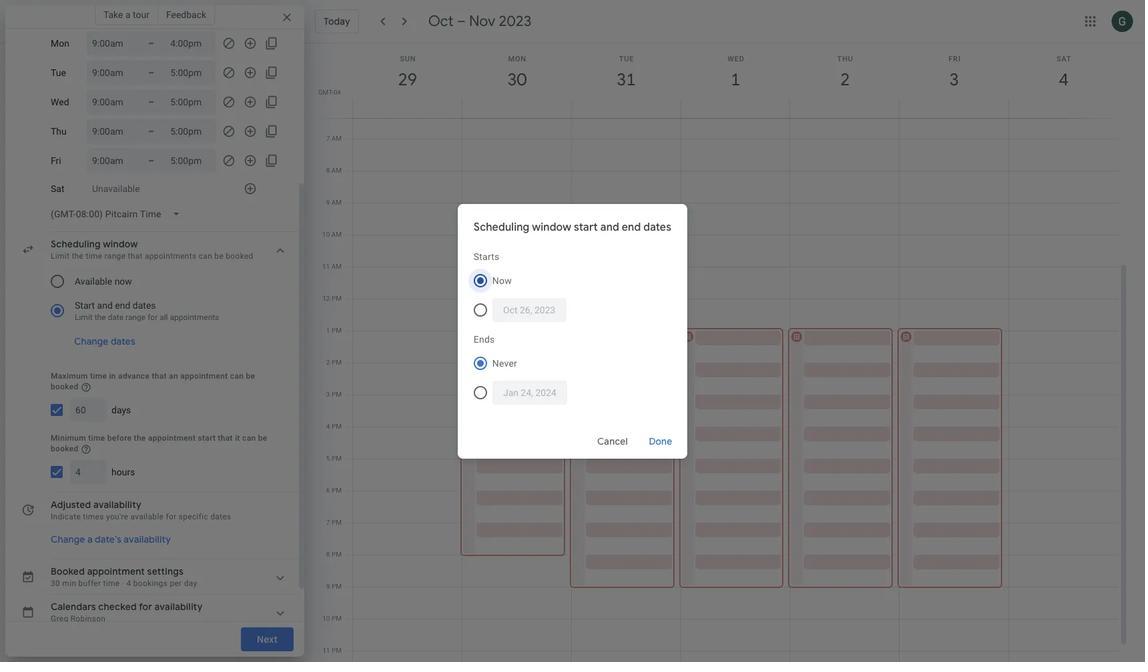 Task type: locate. For each thing, give the bounding box(es) containing it.
pm down 7 pm
[[332, 551, 342, 559]]

1 horizontal spatial start
[[574, 221, 598, 234]]

0 horizontal spatial and
[[97, 300, 113, 311]]

0 horizontal spatial start
[[198, 434, 216, 443]]

8 down 7 pm
[[326, 551, 330, 559]]

that left an
[[152, 372, 167, 381]]

option group
[[468, 245, 671, 327], [45, 267, 275, 326], [468, 327, 671, 410]]

7 for 7 am
[[326, 135, 330, 142]]

11 for 11 pm
[[322, 647, 330, 655]]

0 vertical spatial scheduling
[[474, 221, 529, 234]]

9 up 10 pm
[[326, 583, 330, 591]]

and
[[600, 221, 619, 234], [97, 300, 113, 311]]

the
[[72, 252, 84, 261], [95, 313, 106, 322], [134, 434, 146, 443]]

limit inside "scheduling window limit the time range that appointments can be booked"
[[51, 252, 70, 261]]

1 vertical spatial that
[[152, 372, 167, 381]]

appointments
[[145, 252, 197, 261], [170, 313, 219, 322]]

appointments up start and end dates limit the date range for all appointments
[[145, 252, 197, 261]]

10 up the 11 pm
[[322, 615, 330, 623]]

0 horizontal spatial the
[[72, 252, 84, 261]]

1 vertical spatial appointments
[[170, 313, 219, 322]]

time for minimum
[[88, 434, 105, 443]]

0 vertical spatial 7
[[326, 135, 330, 142]]

am up 8 am
[[331, 135, 342, 142]]

10
[[322, 231, 330, 238], [322, 615, 330, 623]]

1 vertical spatial for
[[166, 512, 176, 522]]

2 vertical spatial that
[[218, 434, 233, 443]]

window inside "scheduling window limit the time range that appointments can be booked"
[[103, 238, 138, 250]]

Minimum amount of hours before the start of the appointment that it can be booked number field
[[75, 460, 101, 484]]

start
[[574, 221, 598, 234], [198, 434, 216, 443]]

pm for 8 pm
[[332, 551, 342, 559]]

for left specific
[[166, 512, 176, 522]]

start inside minimum time before the appointment start that it can be booked
[[198, 434, 216, 443]]

time up the available
[[86, 252, 102, 261]]

the up the available
[[72, 252, 84, 261]]

am for 7 am
[[331, 135, 342, 142]]

1 9 from the top
[[326, 199, 330, 206]]

appointments inside start and end dates limit the date range for all appointments
[[170, 313, 219, 322]]

appointment
[[180, 372, 228, 381], [148, 434, 196, 443]]

maximum time in advance that an appointment can be booked
[[51, 372, 255, 392]]

window for limit
[[103, 238, 138, 250]]

range inside start and end dates limit the date range for all appointments
[[125, 313, 146, 322]]

appointments right all
[[170, 313, 219, 322]]

can inside maximum time in advance that an appointment can be booked
[[230, 372, 244, 381]]

advance
[[118, 372, 150, 381]]

0 vertical spatial the
[[72, 252, 84, 261]]

pm right 3
[[332, 391, 342, 398]]

be inside maximum time in advance that an appointment can be booked
[[246, 372, 255, 381]]

pm for 2 pm
[[332, 359, 342, 366]]

now
[[115, 276, 132, 287]]

1 horizontal spatial scheduling
[[474, 221, 529, 234]]

11
[[322, 263, 330, 270], [322, 647, 330, 655]]

pm right 6
[[332, 487, 342, 494]]

pm for 9 pm
[[332, 583, 342, 591]]

12
[[322, 295, 330, 302]]

an
[[169, 372, 178, 381]]

be inside "scheduling window limit the time range that appointments can be booked"
[[214, 252, 224, 261]]

option group containing available now
[[45, 267, 275, 326]]

start and end dates limit the date range for all appointments
[[75, 300, 219, 322]]

appointment right "before"
[[148, 434, 196, 443]]

change down indicate
[[51, 534, 85, 546]]

0 vertical spatial a
[[125, 9, 130, 20]]

time left "before"
[[88, 434, 105, 443]]

6
[[326, 487, 330, 494]]

2 vertical spatial the
[[134, 434, 146, 443]]

pm right 4
[[332, 423, 342, 430]]

1 horizontal spatial limit
[[75, 313, 93, 322]]

be for window
[[214, 252, 224, 261]]

specific
[[179, 512, 208, 522]]

a for change
[[87, 534, 93, 546]]

am down 8 am
[[331, 199, 342, 206]]

8
[[326, 167, 330, 174], [326, 551, 330, 559]]

0 vertical spatial 11
[[322, 263, 330, 270]]

window
[[532, 221, 571, 234], [103, 238, 138, 250]]

booked inside "scheduling window limit the time range that appointments can be booked"
[[226, 252, 253, 261]]

mon
[[51, 38, 69, 49]]

time inside maximum time in advance that an appointment can be booked
[[90, 372, 107, 381]]

1 7 from the top
[[326, 135, 330, 142]]

availability down available
[[124, 534, 171, 546]]

can inside "scheduling window limit the time range that appointments can be booked"
[[199, 252, 212, 261]]

1 vertical spatial 10
[[322, 615, 330, 623]]

1 horizontal spatial window
[[532, 221, 571, 234]]

11 pm
[[322, 647, 342, 655]]

change
[[74, 336, 108, 348], [51, 534, 85, 546]]

1 vertical spatial 8
[[326, 551, 330, 559]]

a left tour
[[125, 9, 130, 20]]

1 vertical spatial be
[[246, 372, 255, 381]]

pm for 7 pm
[[332, 519, 342, 526]]

7
[[326, 135, 330, 142], [326, 519, 330, 526]]

2 11 from the top
[[322, 647, 330, 655]]

– for tue
[[148, 67, 154, 78]]

starts
[[474, 251, 499, 262]]

1 horizontal spatial for
[[166, 512, 176, 522]]

0 vertical spatial for
[[148, 313, 158, 322]]

a
[[125, 9, 130, 20], [87, 534, 93, 546]]

1 vertical spatial 11
[[322, 647, 330, 655]]

be inside minimum time before the appointment start that it can be booked
[[258, 434, 267, 443]]

scheduling inside dialog
[[474, 221, 529, 234]]

8 for 8 am
[[326, 167, 330, 174]]

1 vertical spatial change
[[51, 534, 85, 546]]

11 pm from the top
[[332, 615, 342, 623]]

2 vertical spatial booked
[[51, 444, 78, 454]]

0 vertical spatial be
[[214, 252, 224, 261]]

scheduling up starts
[[474, 221, 529, 234]]

that up now at left top
[[128, 252, 143, 261]]

6 pm from the top
[[332, 455, 342, 462]]

1 am from the top
[[331, 135, 342, 142]]

8 am
[[326, 167, 342, 174]]

7 am
[[326, 135, 342, 142]]

range inside "scheduling window limit the time range that appointments can be booked"
[[105, 252, 126, 261]]

2 am from the top
[[331, 167, 342, 174]]

1 horizontal spatial and
[[600, 221, 619, 234]]

9 up 10 am
[[326, 199, 330, 206]]

available now
[[75, 276, 132, 287]]

dates inside adjusted availability indicate times you're available for specific dates
[[210, 512, 231, 522]]

change down date
[[74, 336, 108, 348]]

1 vertical spatial scheduling
[[51, 238, 101, 250]]

0 horizontal spatial be
[[214, 252, 224, 261]]

limit
[[51, 252, 70, 261], [75, 313, 93, 322]]

2 horizontal spatial the
[[134, 434, 146, 443]]

6 column header from the left
[[899, 43, 1009, 118]]

4 pm from the top
[[332, 391, 342, 398]]

1 vertical spatial range
[[125, 313, 146, 322]]

11 down 10 pm
[[322, 647, 330, 655]]

0 vertical spatial can
[[199, 252, 212, 261]]

done button
[[639, 425, 682, 457]]

1 vertical spatial and
[[97, 300, 113, 311]]

that inside "scheduling window limit the time range that appointments can be booked"
[[128, 252, 143, 261]]

9 pm
[[326, 583, 342, 591]]

0 vertical spatial appointments
[[145, 252, 197, 261]]

0 vertical spatial that
[[128, 252, 143, 261]]

end inside start and end dates limit the date range for all appointments
[[115, 300, 130, 311]]

limit inside start and end dates limit the date range for all appointments
[[75, 313, 93, 322]]

7 pm from the top
[[332, 487, 342, 494]]

the inside "scheduling window limit the time range that appointments can be booked"
[[72, 252, 84, 261]]

5 am from the top
[[331, 263, 342, 270]]

7 down 6
[[326, 519, 330, 526]]

1 horizontal spatial that
[[152, 372, 167, 381]]

for
[[148, 313, 158, 322], [166, 512, 176, 522]]

10 up the 11 am
[[322, 231, 330, 238]]

2 7 from the top
[[326, 519, 330, 526]]

am
[[331, 135, 342, 142], [331, 167, 342, 174], [331, 199, 342, 206], [331, 231, 342, 238], [331, 263, 342, 270]]

0 vertical spatial appointment
[[180, 372, 228, 381]]

2 vertical spatial time
[[88, 434, 105, 443]]

am down 9 am
[[331, 231, 342, 238]]

0 vertical spatial window
[[532, 221, 571, 234]]

10 for 10 am
[[322, 231, 330, 238]]

range up now at left top
[[105, 252, 126, 261]]

0 horizontal spatial that
[[128, 252, 143, 261]]

3 am from the top
[[331, 199, 342, 206]]

1 vertical spatial time
[[90, 372, 107, 381]]

0 vertical spatial limit
[[51, 252, 70, 261]]

pm for 3 pm
[[332, 391, 342, 398]]

take
[[103, 9, 123, 20]]

0 vertical spatial range
[[105, 252, 126, 261]]

1 horizontal spatial end
[[622, 221, 641, 234]]

4 am from the top
[[331, 231, 342, 238]]

gmt-04
[[318, 89, 341, 96]]

am up 9 am
[[331, 167, 342, 174]]

pm right 2
[[332, 359, 342, 366]]

1 horizontal spatial the
[[95, 313, 106, 322]]

pm
[[332, 295, 342, 302], [332, 327, 342, 334], [332, 359, 342, 366], [332, 391, 342, 398], [332, 423, 342, 430], [332, 455, 342, 462], [332, 487, 342, 494], [332, 519, 342, 526], [332, 551, 342, 559], [332, 583, 342, 591], [332, 615, 342, 623], [332, 647, 342, 655]]

booked for window
[[226, 252, 253, 261]]

04
[[333, 89, 341, 96]]

availability inside adjusted availability indicate times you're available for specific dates
[[93, 499, 141, 511]]

0 horizontal spatial limit
[[51, 252, 70, 261]]

3
[[326, 391, 330, 398]]

grid containing gmt-04
[[310, 43, 1129, 663]]

12 pm
[[322, 295, 342, 302]]

minimum time before the appointment start that it can be booked
[[51, 434, 267, 454]]

next button
[[241, 628, 294, 652]]

1 vertical spatial availability
[[124, 534, 171, 546]]

1 11 from the top
[[322, 263, 330, 270]]

done
[[649, 435, 672, 447]]

fri
[[51, 155, 61, 166]]

End date of the appointment schedules text field
[[503, 381, 556, 405]]

booked
[[226, 252, 253, 261], [51, 382, 78, 392], [51, 444, 78, 454]]

0 horizontal spatial end
[[115, 300, 130, 311]]

a left the date's on the left bottom of page
[[87, 534, 93, 546]]

2
[[326, 359, 330, 366]]

2 horizontal spatial that
[[218, 434, 233, 443]]

9 for 9 pm
[[326, 583, 330, 591]]

7 column header from the left
[[1008, 43, 1118, 118]]

time for maximum
[[90, 372, 107, 381]]

pm down 9 pm
[[332, 615, 342, 623]]

1 vertical spatial limit
[[75, 313, 93, 322]]

time left in
[[90, 372, 107, 381]]

the left date
[[95, 313, 106, 322]]

pm for 1 pm
[[332, 327, 342, 334]]

for left all
[[148, 313, 158, 322]]

minimum
[[51, 434, 86, 443]]

0 vertical spatial end
[[622, 221, 641, 234]]

7 pm
[[326, 519, 342, 526]]

1 horizontal spatial a
[[125, 9, 130, 20]]

0 horizontal spatial a
[[87, 534, 93, 546]]

– for mon
[[148, 38, 154, 49]]

–
[[457, 12, 466, 31], [148, 38, 154, 49], [148, 67, 154, 78], [148, 97, 154, 107], [148, 126, 154, 137], [148, 155, 154, 166]]

1 horizontal spatial be
[[246, 372, 255, 381]]

– for wed
[[148, 97, 154, 107]]

5 pm from the top
[[332, 423, 342, 430]]

can for time
[[242, 434, 256, 443]]

pm for 12 pm
[[332, 295, 342, 302]]

0 horizontal spatial for
[[148, 313, 158, 322]]

scheduling inside "scheduling window limit the time range that appointments can be booked"
[[51, 238, 101, 250]]

unavailable
[[92, 184, 140, 194]]

range right date
[[125, 313, 146, 322]]

for inside adjusted availability indicate times you're available for specific dates
[[166, 512, 176, 522]]

1 vertical spatial 7
[[326, 519, 330, 526]]

2 8 from the top
[[326, 551, 330, 559]]

1 vertical spatial window
[[103, 238, 138, 250]]

9 for 9 am
[[326, 199, 330, 206]]

window inside dialog
[[532, 221, 571, 234]]

1 vertical spatial end
[[115, 300, 130, 311]]

0 vertical spatial 9
[[326, 199, 330, 206]]

1 8 from the top
[[326, 167, 330, 174]]

pm right 12
[[332, 295, 342, 302]]

0 vertical spatial change
[[74, 336, 108, 348]]

0 vertical spatial 10
[[322, 231, 330, 238]]

can inside minimum time before the appointment start that it can be booked
[[242, 434, 256, 443]]

2 vertical spatial can
[[242, 434, 256, 443]]

1 vertical spatial 9
[[326, 583, 330, 591]]

2 horizontal spatial be
[[258, 434, 267, 443]]

grid
[[310, 43, 1129, 663]]

cancel button
[[591, 425, 634, 457]]

end inside dialog
[[622, 221, 641, 234]]

time inside minimum time before the appointment start that it can be booked
[[88, 434, 105, 443]]

10 pm
[[322, 615, 342, 623]]

now
[[492, 275, 512, 286]]

0 horizontal spatial scheduling
[[51, 238, 101, 250]]

0 horizontal spatial window
[[103, 238, 138, 250]]

0 vertical spatial time
[[86, 252, 102, 261]]

8 up 9 am
[[326, 167, 330, 174]]

pm down 10 pm
[[332, 647, 342, 655]]

12 pm from the top
[[332, 647, 342, 655]]

pm up 8 pm
[[332, 519, 342, 526]]

that left it
[[218, 434, 233, 443]]

0 vertical spatial start
[[574, 221, 598, 234]]

8 pm from the top
[[332, 519, 342, 526]]

2 10 from the top
[[322, 615, 330, 623]]

the for window
[[72, 252, 84, 261]]

you're
[[106, 512, 128, 522]]

adjusted
[[51, 499, 91, 511]]

am up 12 pm
[[331, 263, 342, 270]]

pm right 1
[[332, 327, 342, 334]]

feedback
[[166, 9, 206, 20]]

available
[[130, 512, 164, 522]]

gmt-
[[318, 89, 333, 96]]

1 vertical spatial the
[[95, 313, 106, 322]]

2 pm from the top
[[332, 327, 342, 334]]

pm for 10 pm
[[332, 615, 342, 623]]

9
[[326, 199, 330, 206], [326, 583, 330, 591]]

1 vertical spatial booked
[[51, 382, 78, 392]]

scheduling up the available
[[51, 238, 101, 250]]

1 10 from the top
[[322, 231, 330, 238]]

1 pm
[[326, 327, 342, 334]]

column header
[[352, 43, 462, 118], [462, 43, 572, 118], [571, 43, 681, 118], [680, 43, 790, 118], [790, 43, 900, 118], [899, 43, 1009, 118], [1008, 43, 1118, 118]]

1 vertical spatial can
[[230, 372, 244, 381]]

4 pm
[[326, 423, 342, 430]]

option group containing starts
[[468, 245, 671, 327]]

booked inside minimum time before the appointment start that it can be booked
[[51, 444, 78, 454]]

3 pm from the top
[[332, 359, 342, 366]]

that
[[128, 252, 143, 261], [152, 372, 167, 381], [218, 434, 233, 443]]

1 vertical spatial start
[[198, 434, 216, 443]]

dates
[[643, 221, 671, 234], [133, 300, 156, 311], [111, 336, 135, 348], [210, 512, 231, 522]]

2 9 from the top
[[326, 583, 330, 591]]

9 pm from the top
[[332, 551, 342, 559]]

4
[[326, 423, 330, 430]]

option group containing ends
[[468, 327, 671, 410]]

appointment right an
[[180, 372, 228, 381]]

be for time
[[258, 434, 267, 443]]

am for 8 am
[[331, 167, 342, 174]]

pm right the 5
[[332, 455, 342, 462]]

that inside minimum time before the appointment start that it can be booked
[[218, 434, 233, 443]]

11 up 12
[[322, 263, 330, 270]]

dates inside start and end dates limit the date range for all appointments
[[133, 300, 156, 311]]

availability inside button
[[124, 534, 171, 546]]

1 vertical spatial a
[[87, 534, 93, 546]]

0 vertical spatial 8
[[326, 167, 330, 174]]

10 pm from the top
[[332, 583, 342, 591]]

that inside maximum time in advance that an appointment can be booked
[[152, 372, 167, 381]]

end
[[622, 221, 641, 234], [115, 300, 130, 311]]

7 up 8 am
[[326, 135, 330, 142]]

the right "before"
[[134, 434, 146, 443]]

1 vertical spatial appointment
[[148, 434, 196, 443]]

0 vertical spatial availability
[[93, 499, 141, 511]]

0 vertical spatial booked
[[226, 252, 253, 261]]

availability up you're
[[93, 499, 141, 511]]

take a tour
[[103, 9, 149, 20]]

2 vertical spatial be
[[258, 434, 267, 443]]

the inside minimum time before the appointment start that it can be booked
[[134, 434, 146, 443]]

0 vertical spatial and
[[600, 221, 619, 234]]

availability
[[93, 499, 141, 511], [124, 534, 171, 546]]

booked inside maximum time in advance that an appointment can be booked
[[51, 382, 78, 392]]

pm down 8 pm
[[332, 583, 342, 591]]

1
[[326, 327, 330, 334]]

am for 11 am
[[331, 263, 342, 270]]

can
[[199, 252, 212, 261], [230, 372, 244, 381], [242, 434, 256, 443]]

1 pm from the top
[[332, 295, 342, 302]]



Task type: vqa. For each thing, say whether or not it's contained in the screenshot.
Start time text box
no



Task type: describe. For each thing, give the bounding box(es) containing it.
hours
[[111, 467, 135, 478]]

1 column header from the left
[[352, 43, 462, 118]]

scheduling window limit the time range that appointments can be booked
[[51, 238, 253, 261]]

all
[[160, 313, 168, 322]]

that for window
[[128, 252, 143, 261]]

today button
[[315, 9, 359, 33]]

wed
[[51, 97, 69, 107]]

change a date's availability
[[51, 534, 171, 546]]

Maximum days in advance that an appointment can be booked number field
[[75, 398, 101, 422]]

take a tour button
[[95, 4, 158, 25]]

10 for 10 pm
[[322, 615, 330, 623]]

the inside start and end dates limit the date range for all appointments
[[95, 313, 106, 322]]

2 pm
[[326, 359, 342, 366]]

scheduling for scheduling window limit the time range that appointments can be booked
[[51, 238, 101, 250]]

tue
[[51, 67, 66, 78]]

never
[[492, 358, 517, 369]]

tour
[[133, 9, 149, 20]]

11 am
[[322, 263, 342, 270]]

available
[[75, 276, 112, 287]]

7 for 7 pm
[[326, 519, 330, 526]]

9 am
[[326, 199, 342, 206]]

am for 9 am
[[331, 199, 342, 206]]

a for take
[[125, 9, 130, 20]]

change for change dates
[[74, 336, 108, 348]]

– for thu
[[148, 126, 154, 137]]

3 pm
[[326, 391, 342, 398]]

pm for 5 pm
[[332, 455, 342, 462]]

nov
[[469, 12, 495, 31]]

3 column header from the left
[[571, 43, 681, 118]]

5 pm
[[326, 455, 342, 462]]

scheduling for scheduling window start and end dates
[[474, 221, 529, 234]]

before
[[107, 434, 132, 443]]

today
[[324, 15, 350, 27]]

oct – nov 2023
[[428, 12, 531, 31]]

– for fri
[[148, 155, 154, 166]]

days
[[111, 405, 131, 416]]

adjusted availability indicate times you're available for specific dates
[[51, 499, 231, 522]]

6 pm
[[326, 487, 342, 494]]

window for start
[[532, 221, 571, 234]]

change for change a date's availability
[[51, 534, 85, 546]]

that for time
[[218, 434, 233, 443]]

dates inside dialog
[[643, 221, 671, 234]]

pm for 11 pm
[[332, 647, 342, 655]]

date's
[[95, 534, 121, 546]]

am for 10 am
[[331, 231, 342, 238]]

5
[[326, 455, 330, 462]]

maximum
[[51, 372, 88, 381]]

in
[[109, 372, 116, 381]]

cancel
[[597, 435, 628, 447]]

the for time
[[134, 434, 146, 443]]

Start date of the appointment schedules text field
[[503, 298, 556, 322]]

indicate
[[51, 512, 81, 522]]

5 column header from the left
[[790, 43, 900, 118]]

and inside start and end dates limit the date range for all appointments
[[97, 300, 113, 311]]

appointment inside maximum time in advance that an appointment can be booked
[[180, 372, 228, 381]]

feedback button
[[158, 4, 215, 25]]

and inside dialog
[[600, 221, 619, 234]]

8 pm
[[326, 551, 342, 559]]

for inside start and end dates limit the date range for all appointments
[[148, 313, 158, 322]]

booked for time
[[51, 444, 78, 454]]

appointment inside minimum time before the appointment start that it can be booked
[[148, 434, 196, 443]]

it
[[235, 434, 240, 443]]

4 column header from the left
[[680, 43, 790, 118]]

10 am
[[322, 231, 342, 238]]

appointments inside "scheduling window limit the time range that appointments can be booked"
[[145, 252, 197, 261]]

start
[[75, 300, 95, 311]]

change a date's availability button
[[45, 528, 176, 552]]

start inside dialog
[[574, 221, 598, 234]]

change dates
[[74, 336, 135, 348]]

thu
[[51, 126, 67, 137]]

oct
[[428, 12, 453, 31]]

ends
[[474, 334, 495, 345]]

11 for 11 am
[[322, 263, 330, 270]]

times
[[83, 512, 104, 522]]

sat
[[51, 184, 64, 194]]

scheduling window start and end dates dialog
[[458, 204, 687, 459]]

pm for 4 pm
[[332, 423, 342, 430]]

dates inside button
[[111, 336, 135, 348]]

pm for 6 pm
[[332, 487, 342, 494]]

can for window
[[199, 252, 212, 261]]

scheduling window start and end dates
[[474, 221, 671, 234]]

next
[[257, 634, 278, 646]]

time inside "scheduling window limit the time range that appointments can be booked"
[[86, 252, 102, 261]]

2 column header from the left
[[462, 43, 572, 118]]

2023
[[499, 12, 531, 31]]

8 for 8 pm
[[326, 551, 330, 559]]

date
[[108, 313, 124, 322]]

change dates button
[[69, 330, 141, 354]]



